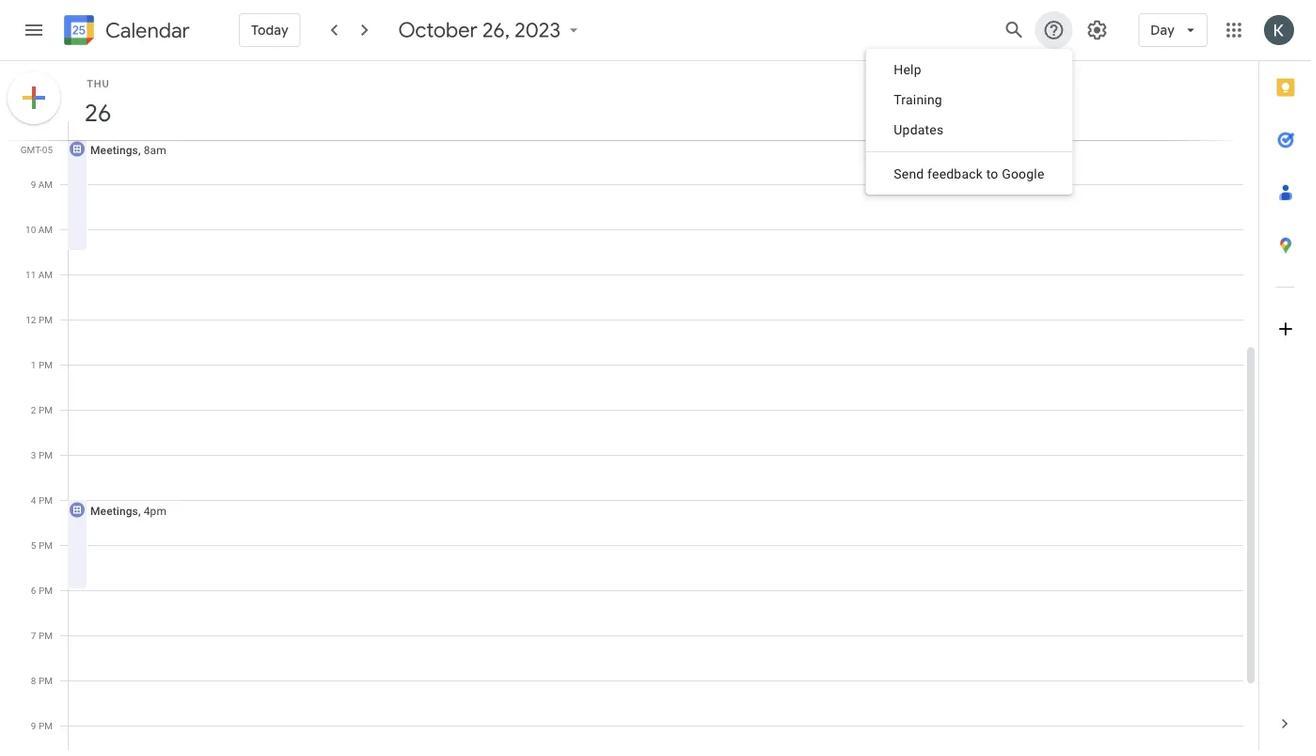 Task type: describe. For each thing, give the bounding box(es) containing it.
12 pm
[[26, 314, 53, 326]]

day
[[1151, 22, 1175, 39]]

2 pm
[[31, 405, 53, 416]]

calendar element
[[60, 11, 190, 53]]

9 pm
[[31, 721, 53, 732]]

2
[[31, 405, 36, 416]]

to
[[987, 166, 999, 182]]

5
[[31, 540, 36, 551]]

4
[[31, 495, 36, 506]]

am for 9 am
[[38, 179, 53, 190]]

9 for 9 am
[[31, 179, 36, 190]]

3 pm
[[31, 450, 53, 461]]

help
[[894, 62, 922, 77]]

pm for 9 pm
[[39, 721, 53, 732]]

26
[[83, 97, 110, 128]]

meetings for meetings , 4pm
[[90, 505, 138, 518]]

updates
[[894, 122, 944, 137]]

meetings , 8am
[[90, 143, 166, 157]]

11
[[25, 269, 36, 280]]

updates menu item
[[866, 115, 1073, 145]]

feedback
[[928, 166, 983, 182]]

send feedback to google menu item
[[866, 159, 1073, 189]]

1 pm
[[31, 359, 53, 371]]

send feedback to google
[[894, 166, 1045, 182]]

thu 26
[[83, 78, 110, 128]]

pm for 8 pm
[[39, 676, 53, 687]]

05
[[42, 144, 53, 155]]

am for 8 am
[[38, 134, 53, 145]]

meetings for meetings , 8am
[[90, 143, 138, 157]]

6 pm
[[31, 585, 53, 597]]

training
[[894, 92, 943, 107]]

october 26, 2023 button
[[391, 17, 591, 43]]

8 for 8 pm
[[31, 676, 36, 687]]

calendar heading
[[102, 17, 190, 44]]

pm for 3 pm
[[39, 450, 53, 461]]

7 pm
[[31, 630, 53, 642]]

thu
[[87, 78, 110, 89]]

pm for 4 pm
[[39, 495, 53, 506]]

4pm
[[144, 505, 167, 518]]

october 26, 2023
[[399, 17, 561, 43]]

help menu item
[[866, 55, 1073, 85]]

pm for 7 pm
[[39, 630, 53, 642]]

3
[[31, 450, 36, 461]]

, for 8am
[[138, 143, 141, 157]]

8 pm
[[31, 676, 53, 687]]

support image
[[1043, 19, 1065, 41]]

10
[[25, 224, 36, 235]]



Task type: locate. For each thing, give the bounding box(es) containing it.
2 , from the top
[[138, 505, 141, 518]]

26 column header
[[68, 61, 1244, 140]]

1 vertical spatial 8
[[31, 676, 36, 687]]

1
[[31, 359, 36, 371]]

2 am from the top
[[38, 179, 53, 190]]

3 pm from the top
[[39, 405, 53, 416]]

10 pm from the top
[[39, 721, 53, 732]]

menu containing help
[[866, 49, 1073, 195]]

5 pm from the top
[[39, 495, 53, 506]]

8
[[31, 134, 36, 145], [31, 676, 36, 687]]

1 meetings from the top
[[90, 143, 138, 157]]

am
[[38, 134, 53, 145], [38, 179, 53, 190], [38, 224, 53, 235], [38, 269, 53, 280]]

6
[[31, 585, 36, 597]]

am down 05
[[38, 179, 53, 190]]

pm right the 4
[[39, 495, 53, 506]]

pm down '8 pm'
[[39, 721, 53, 732]]

2 pm from the top
[[39, 359, 53, 371]]

today button
[[239, 8, 301, 53]]

9 am
[[31, 179, 53, 190]]

,
[[138, 143, 141, 157], [138, 505, 141, 518]]

5 pm
[[31, 540, 53, 551]]

calendar
[[105, 17, 190, 44]]

pm right 1
[[39, 359, 53, 371]]

8 am
[[31, 134, 53, 145]]

8 for 8 am
[[31, 134, 36, 145]]

am right 11 on the top left of page
[[38, 269, 53, 280]]

0 vertical spatial meetings
[[90, 143, 138, 157]]

training menu item
[[866, 85, 1073, 115]]

pm for 1 pm
[[39, 359, 53, 371]]

, for 4pm
[[138, 505, 141, 518]]

10 am
[[25, 224, 53, 235]]

1 8 from the top
[[31, 134, 36, 145]]

pm for 6 pm
[[39, 585, 53, 597]]

menu
[[866, 49, 1073, 195]]

day button
[[1139, 8, 1208, 53]]

9 pm from the top
[[39, 676, 53, 687]]

1 pm from the top
[[39, 314, 53, 326]]

8 pm from the top
[[39, 630, 53, 642]]

am for 11 am
[[38, 269, 53, 280]]

meetings , 4pm
[[90, 505, 167, 518]]

1 9 from the top
[[31, 179, 36, 190]]

9
[[31, 179, 36, 190], [31, 721, 36, 732]]

8 down 7 at the left of the page
[[31, 676, 36, 687]]

12
[[26, 314, 36, 326]]

pm right the 3
[[39, 450, 53, 461]]

9 down '8 pm'
[[31, 721, 36, 732]]

pm right 5 at the bottom left
[[39, 540, 53, 551]]

26,
[[483, 17, 510, 43]]

3 am from the top
[[38, 224, 53, 235]]

, left 8am
[[138, 143, 141, 157]]

2 8 from the top
[[31, 676, 36, 687]]

gmt-05
[[20, 144, 53, 155]]

meetings down the thursday, october 26 element
[[90, 143, 138, 157]]

pm right 6
[[39, 585, 53, 597]]

0 vertical spatial 9
[[31, 179, 36, 190]]

pm for 2 pm
[[39, 405, 53, 416]]

meetings left 4pm at the left
[[90, 505, 138, 518]]

1 vertical spatial meetings
[[90, 505, 138, 518]]

0 vertical spatial ,
[[138, 143, 141, 157]]

pm
[[39, 314, 53, 326], [39, 359, 53, 371], [39, 405, 53, 416], [39, 450, 53, 461], [39, 495, 53, 506], [39, 540, 53, 551], [39, 585, 53, 597], [39, 630, 53, 642], [39, 676, 53, 687], [39, 721, 53, 732]]

8am
[[144, 143, 166, 157]]

gmt-
[[20, 144, 42, 155]]

main drawer image
[[23, 19, 45, 41]]

2 9 from the top
[[31, 721, 36, 732]]

pm for 5 pm
[[39, 540, 53, 551]]

meetings
[[90, 143, 138, 157], [90, 505, 138, 518]]

pm down 7 pm
[[39, 676, 53, 687]]

thursday, october 26 element
[[76, 91, 119, 135]]

4 pm
[[31, 495, 53, 506]]

pm right 2
[[39, 405, 53, 416]]

7 pm from the top
[[39, 585, 53, 597]]

9 for 9 pm
[[31, 721, 36, 732]]

send
[[894, 166, 924, 182]]

october
[[399, 17, 478, 43]]

8 left 05
[[31, 134, 36, 145]]

, left 4pm at the left
[[138, 505, 141, 518]]

6 pm from the top
[[39, 540, 53, 551]]

0 vertical spatial 8
[[31, 134, 36, 145]]

4 am from the top
[[38, 269, 53, 280]]

pm right 7 at the left of the page
[[39, 630, 53, 642]]

today
[[251, 22, 289, 39]]

google
[[1002, 166, 1045, 182]]

2023
[[515, 17, 561, 43]]

am up 9 am
[[38, 134, 53, 145]]

1 , from the top
[[138, 143, 141, 157]]

7
[[31, 630, 36, 642]]

1 am from the top
[[38, 134, 53, 145]]

11 am
[[25, 269, 53, 280]]

26 grid
[[0, 61, 1259, 751]]

settings menu image
[[1086, 19, 1109, 41]]

am right 10
[[38, 224, 53, 235]]

4 pm from the top
[[39, 450, 53, 461]]

pm for 12 pm
[[39, 314, 53, 326]]

pm right '12' at the top left of page
[[39, 314, 53, 326]]

am for 10 am
[[38, 224, 53, 235]]

2 meetings from the top
[[90, 505, 138, 518]]

tab list
[[1260, 61, 1312, 698]]

1 vertical spatial 9
[[31, 721, 36, 732]]

9 down gmt-
[[31, 179, 36, 190]]

1 vertical spatial ,
[[138, 505, 141, 518]]



Task type: vqa. For each thing, say whether or not it's contained in the screenshot.
MY CALENDARS list
no



